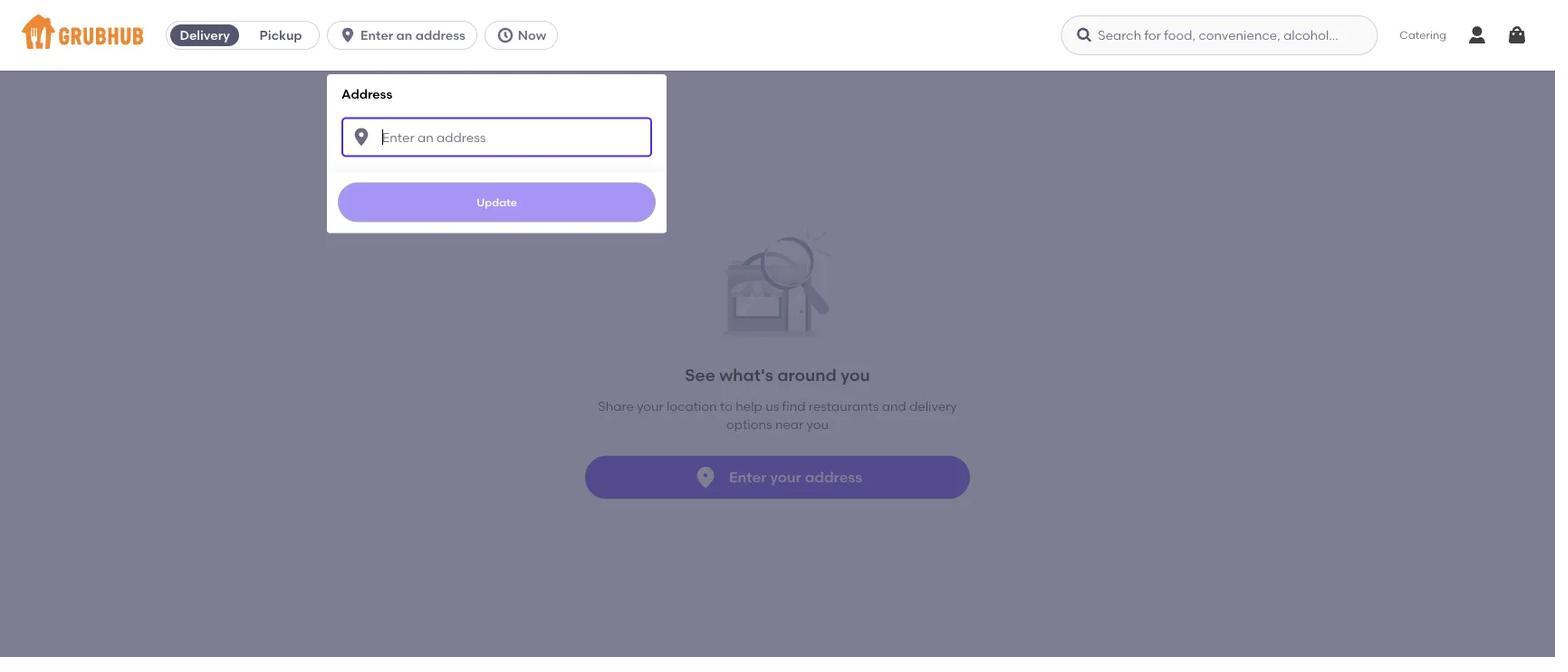 Task type: locate. For each thing, give the bounding box(es) containing it.
enter for enter your address
[[729, 469, 767, 487]]

0 horizontal spatial enter
[[361, 28, 393, 43]]

address inside button
[[415, 28, 465, 43]]

svg image
[[1506, 24, 1528, 46], [339, 26, 357, 44], [496, 26, 514, 44], [1075, 26, 1093, 44], [351, 126, 372, 148]]

your inside enter your address button
[[770, 469, 801, 487]]

1 vertical spatial you
[[807, 417, 829, 433]]

your for enter
[[770, 469, 801, 487]]

now button
[[484, 21, 565, 50]]

1 horizontal spatial address
[[805, 469, 862, 487]]

restaurants
[[809, 399, 879, 414]]

you up the "restaurants"
[[841, 365, 870, 385]]

1 horizontal spatial you
[[841, 365, 870, 385]]

0 horizontal spatial address
[[415, 28, 465, 43]]

enter inside enter an address button
[[361, 28, 393, 43]]

address for enter an address
[[415, 28, 465, 43]]

location
[[667, 399, 717, 414]]

enter your address
[[729, 469, 862, 487]]

you
[[841, 365, 870, 385], [807, 417, 829, 433]]

see what's around you
[[685, 365, 870, 385]]

enter
[[361, 28, 393, 43], [729, 469, 767, 487]]

enter right position icon
[[729, 469, 767, 487]]

address down the "restaurants"
[[805, 469, 862, 487]]

1 vertical spatial address
[[805, 469, 862, 487]]

0 horizontal spatial your
[[637, 399, 664, 414]]

1 vertical spatial your
[[770, 469, 801, 487]]

0 vertical spatial you
[[841, 365, 870, 385]]

0 horizontal spatial you
[[807, 417, 829, 433]]

address right the an
[[415, 28, 465, 43]]

main navigation navigation
[[0, 0, 1555, 658]]

0 vertical spatial enter
[[361, 28, 393, 43]]

address inside button
[[805, 469, 862, 487]]

your right the share
[[637, 399, 664, 414]]

1 horizontal spatial enter
[[729, 469, 767, 487]]

you right near at the bottom
[[807, 417, 829, 433]]

address for enter your address
[[805, 469, 862, 487]]

enter an address button
[[327, 21, 484, 50]]

your down near at the bottom
[[770, 469, 801, 487]]

delivery
[[180, 28, 230, 43]]

options
[[726, 417, 772, 433]]

pickup
[[260, 28, 302, 43]]

an
[[396, 28, 412, 43]]

your for share
[[637, 399, 664, 414]]

0 vertical spatial address
[[415, 28, 465, 43]]

enter left the an
[[361, 28, 393, 43]]

pickup button
[[243, 21, 319, 50]]

address
[[415, 28, 465, 43], [805, 469, 862, 487]]

enter inside enter your address button
[[729, 469, 767, 487]]

0 vertical spatial your
[[637, 399, 664, 414]]

1 vertical spatial enter
[[729, 469, 767, 487]]

your inside share your location to help us find restaurants and delivery options near you
[[637, 399, 664, 414]]

catering button
[[1387, 15, 1459, 56]]

to
[[720, 399, 733, 414]]

update
[[477, 196, 517, 209]]

your
[[637, 399, 664, 414], [770, 469, 801, 487]]

1 horizontal spatial your
[[770, 469, 801, 487]]



Task type: describe. For each thing, give the bounding box(es) containing it.
us
[[765, 399, 779, 414]]

delivery button
[[167, 21, 243, 50]]

now
[[518, 28, 546, 43]]

enter for enter an address
[[361, 28, 393, 43]]

share
[[598, 399, 634, 414]]

Enter an address search field
[[342, 117, 652, 157]]

address
[[342, 86, 392, 101]]

you inside share your location to help us find restaurants and delivery options near you
[[807, 417, 829, 433]]

what's
[[719, 365, 773, 385]]

see
[[685, 365, 715, 385]]

help
[[736, 399, 762, 414]]

share your location to help us find restaurants and delivery options near you
[[598, 399, 957, 433]]

enter your address button
[[585, 456, 970, 500]]

update button
[[338, 183, 656, 222]]

find
[[782, 399, 806, 414]]

position icon image
[[693, 465, 718, 490]]

catering
[[1400, 28, 1446, 41]]

and
[[882, 399, 906, 414]]

svg image inside enter an address button
[[339, 26, 357, 44]]

around
[[777, 365, 837, 385]]

near
[[775, 417, 804, 433]]

enter an address
[[361, 28, 465, 43]]

delivery
[[909, 399, 957, 414]]

svg image inside the now button
[[496, 26, 514, 44]]



Task type: vqa. For each thing, say whether or not it's contained in the screenshot.
the About button
no



